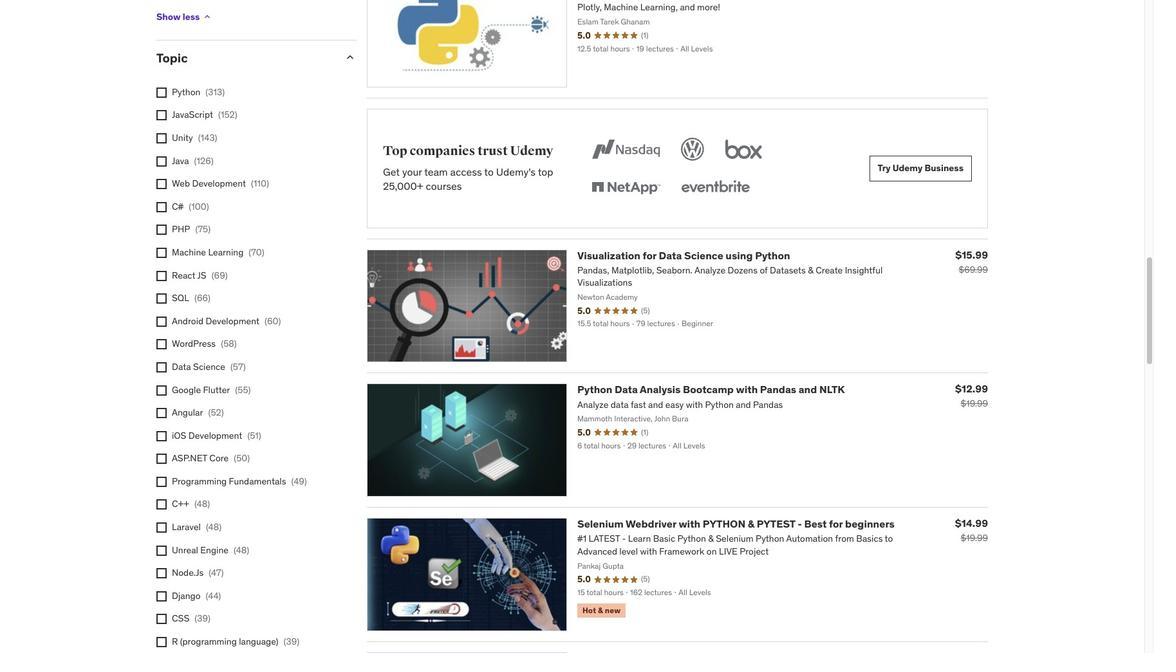 Task type: vqa. For each thing, say whether or not it's contained in the screenshot.


Task type: describe. For each thing, give the bounding box(es) containing it.
programming fundamentals (49)
[[172, 476, 307, 487]]

$69.99
[[959, 264, 988, 275]]

eventbrite image
[[678, 173, 752, 202]]

beginners
[[845, 518, 895, 531]]

xsmall image for react
[[156, 271, 167, 281]]

machine
[[172, 247, 206, 258]]

pytest
[[757, 518, 796, 531]]

android development (60)
[[172, 315, 281, 327]]

css
[[172, 613, 189, 625]]

bootcamp
[[683, 383, 734, 396]]

ios
[[172, 430, 186, 441]]

0 horizontal spatial for
[[643, 249, 657, 262]]

xsmall image for sql
[[156, 294, 167, 304]]

1 horizontal spatial science
[[684, 249, 723, 262]]

(58)
[[221, 338, 237, 350]]

using
[[726, 249, 753, 262]]

xsmall image for php
[[156, 225, 167, 235]]

php
[[172, 224, 190, 235]]

netapp image
[[589, 173, 663, 202]]

your
[[402, 165, 422, 178]]

python
[[703, 518, 746, 531]]

visualization
[[577, 249, 640, 262]]

(55)
[[235, 384, 251, 396]]

2 horizontal spatial python
[[755, 249, 790, 262]]

react
[[172, 269, 195, 281]]

selenium
[[577, 518, 624, 531]]

(57)
[[230, 361, 246, 373]]

topic button
[[156, 50, 333, 66]]

react js (69)
[[172, 269, 228, 281]]

unity (143)
[[172, 132, 217, 144]]

programming
[[172, 476, 227, 487]]

xsmall image for node.js
[[156, 569, 167, 579]]

xsmall image for data
[[156, 362, 167, 373]]

-
[[798, 518, 802, 531]]

selenium webdriver with python & pytest - best for beginners
[[577, 518, 895, 531]]

best
[[804, 518, 827, 531]]

php (75)
[[172, 224, 211, 235]]

$19.99 for $14.99
[[961, 532, 988, 544]]

java (126)
[[172, 155, 214, 166]]

javascript
[[172, 109, 213, 121]]

xsmall image for angular
[[156, 408, 167, 419]]

python data analysis bootcamp with pandas and nltk link
[[577, 383, 845, 396]]

courses
[[426, 180, 462, 193]]

xsmall image for android
[[156, 317, 167, 327]]

xsmall image for machine
[[156, 248, 167, 258]]

$14.99 $19.99
[[955, 517, 988, 544]]

&
[[748, 518, 755, 531]]

google
[[172, 384, 201, 396]]

show
[[156, 11, 181, 22]]

data science (57)
[[172, 361, 246, 373]]

web
[[172, 178, 190, 189]]

small image
[[344, 51, 357, 64]]

(69)
[[212, 269, 228, 281]]

(100)
[[189, 201, 209, 212]]

laravel (48)
[[172, 521, 222, 533]]

xsmall image for web
[[156, 179, 167, 189]]

sql
[[172, 292, 189, 304]]

topic
[[156, 50, 188, 66]]

xsmall image for asp.net
[[156, 454, 167, 464]]

android
[[172, 315, 203, 327]]

companies
[[410, 143, 475, 159]]

2 vertical spatial (48)
[[234, 544, 249, 556]]

xsmall image for google
[[156, 385, 167, 396]]

asp.net
[[172, 453, 207, 464]]

xsmall image for css
[[156, 614, 167, 625]]

django
[[172, 590, 201, 602]]

analysis
[[640, 383, 681, 396]]

js
[[197, 269, 206, 281]]

r (programming language) (39)
[[172, 636, 300, 648]]

c# (100)
[[172, 201, 209, 212]]

web development (110)
[[172, 178, 269, 189]]

xsmall image for c#
[[156, 202, 167, 212]]

c++
[[172, 499, 189, 510]]

show less
[[156, 11, 200, 22]]

xsmall image for unity
[[156, 133, 167, 144]]

(programming
[[180, 636, 237, 648]]

xsmall image for laravel
[[156, 523, 167, 533]]

(47)
[[209, 567, 224, 579]]

angular (52)
[[172, 407, 224, 419]]

xsmall image for programming
[[156, 477, 167, 487]]

(49)
[[291, 476, 307, 487]]

udemy inside top companies trust udemy get your team access to udemy's top 25,000+ courses
[[510, 143, 553, 159]]

xsmall image for javascript
[[156, 110, 167, 121]]

ios development (51)
[[172, 430, 261, 441]]

asp.net core (50)
[[172, 453, 250, 464]]

(52)
[[208, 407, 224, 419]]

xsmall image for java
[[156, 156, 167, 166]]

(313)
[[206, 86, 225, 98]]

1 vertical spatial udemy
[[893, 162, 923, 174]]

java
[[172, 155, 189, 166]]

xsmall image for python
[[156, 87, 167, 98]]

$12.99 $19.99
[[955, 383, 988, 410]]

volkswagen image
[[678, 135, 707, 163]]

machine learning (70)
[[172, 247, 264, 258]]

laravel
[[172, 521, 201, 533]]

wordpress (58)
[[172, 338, 237, 350]]



Task type: locate. For each thing, give the bounding box(es) containing it.
xsmall image left node.js
[[156, 569, 167, 579]]

css (39)
[[172, 613, 210, 625]]

0 vertical spatial (39)
[[195, 613, 210, 625]]

xsmall image left django
[[156, 592, 167, 602]]

1 horizontal spatial python
[[577, 383, 613, 396]]

xsmall image left sql
[[156, 294, 167, 304]]

xsmall image for r
[[156, 637, 167, 648]]

c#
[[172, 201, 184, 212]]

(48) for laravel (48)
[[206, 521, 222, 533]]

r
[[172, 636, 178, 648]]

xsmall image for ios
[[156, 431, 167, 441]]

language)
[[239, 636, 278, 648]]

xsmall image left machine
[[156, 248, 167, 258]]

python data analysis bootcamp with pandas and nltk
[[577, 383, 845, 396]]

python for python (313)
[[172, 86, 200, 98]]

data up google
[[172, 361, 191, 373]]

(39) right language)
[[284, 636, 300, 648]]

try
[[878, 162, 891, 174]]

(48) right engine on the left
[[234, 544, 249, 556]]

for right visualization
[[643, 249, 657, 262]]

2 $19.99 from the top
[[961, 532, 988, 544]]

pandas
[[760, 383, 796, 396]]

nasdaq image
[[589, 135, 663, 163]]

xsmall image left data science (57)
[[156, 362, 167, 373]]

try udemy business link
[[869, 155, 972, 181]]

javascript (152)
[[172, 109, 237, 121]]

0 vertical spatial (48)
[[194, 499, 210, 510]]

1 $19.99 from the top
[[961, 398, 988, 410]]

development down (126)
[[192, 178, 246, 189]]

node.js (47)
[[172, 567, 224, 579]]

1 vertical spatial development
[[206, 315, 259, 327]]

python
[[172, 86, 200, 98], [755, 249, 790, 262], [577, 383, 613, 396]]

$19.99 down $12.99
[[961, 398, 988, 410]]

0 vertical spatial development
[[192, 178, 246, 189]]

1 vertical spatial for
[[829, 518, 843, 531]]

$15.99
[[955, 248, 988, 261]]

top
[[383, 143, 407, 159]]

(110)
[[251, 178, 269, 189]]

(39) right css
[[195, 613, 210, 625]]

top companies trust udemy get your team access to udemy's top 25,000+ courses
[[383, 143, 553, 193]]

learning
[[208, 247, 244, 258]]

get
[[383, 165, 400, 178]]

xsmall image for c++
[[156, 500, 167, 510]]

udemy's
[[496, 165, 536, 178]]

2 vertical spatial data
[[615, 383, 638, 396]]

team
[[424, 165, 448, 178]]

$14.99
[[955, 517, 988, 530]]

unreal engine (48)
[[172, 544, 249, 556]]

xsmall image left 'wordpress'
[[156, 339, 167, 350]]

udemy right try
[[893, 162, 923, 174]]

25,000+
[[383, 180, 423, 193]]

with
[[736, 383, 758, 396], [679, 518, 701, 531]]

(75)
[[195, 224, 211, 235]]

0 horizontal spatial python
[[172, 86, 200, 98]]

(48) right the c++
[[194, 499, 210, 510]]

for right best
[[829, 518, 843, 531]]

box image
[[722, 135, 765, 163]]

2 vertical spatial development
[[188, 430, 242, 441]]

development for ios development
[[188, 430, 242, 441]]

$19.99 for $12.99
[[961, 398, 988, 410]]

sql (66)
[[172, 292, 211, 304]]

development for android development
[[206, 315, 259, 327]]

webdriver
[[626, 518, 676, 531]]

1 horizontal spatial (39)
[[284, 636, 300, 648]]

(60)
[[265, 315, 281, 327]]

xsmall image left web
[[156, 179, 167, 189]]

0 horizontal spatial (39)
[[195, 613, 210, 625]]

access
[[450, 165, 482, 178]]

(143)
[[198, 132, 217, 144]]

data left analysis
[[615, 383, 638, 396]]

0 horizontal spatial data
[[172, 361, 191, 373]]

11 xsmall image from the top
[[156, 546, 167, 556]]

less
[[183, 11, 200, 22]]

1 vertical spatial $19.99
[[961, 532, 988, 544]]

udemy up top
[[510, 143, 553, 159]]

$19.99 inside $14.99 $19.99
[[961, 532, 988, 544]]

visualization for data science using python
[[577, 249, 790, 262]]

0 vertical spatial science
[[684, 249, 723, 262]]

xsmall image
[[202, 12, 213, 22], [156, 110, 167, 121], [156, 179, 167, 189], [156, 202, 167, 212], [156, 248, 167, 258], [156, 271, 167, 281], [156, 339, 167, 350], [156, 362, 167, 373], [156, 408, 167, 419], [156, 500, 167, 510], [156, 523, 167, 533], [156, 569, 167, 579], [156, 614, 167, 625], [156, 637, 167, 648]]

xsmall image right less
[[202, 12, 213, 22]]

unity
[[172, 132, 193, 144]]

top
[[538, 165, 553, 178]]

(44)
[[206, 590, 221, 602]]

(39)
[[195, 613, 210, 625], [284, 636, 300, 648]]

unreal
[[172, 544, 198, 556]]

2 vertical spatial python
[[577, 383, 613, 396]]

4 xsmall image from the top
[[156, 225, 167, 235]]

12 xsmall image from the top
[[156, 592, 167, 602]]

c++ (48)
[[172, 499, 210, 510]]

$19.99 down $14.99
[[961, 532, 988, 544]]

xsmall image for unreal
[[156, 546, 167, 556]]

try udemy business
[[878, 162, 964, 174]]

$19.99 inside $12.99 $19.99
[[961, 398, 988, 410]]

and
[[799, 383, 817, 396]]

0 vertical spatial $19.99
[[961, 398, 988, 410]]

1 vertical spatial with
[[679, 518, 701, 531]]

xsmall image left css
[[156, 614, 167, 625]]

(70)
[[249, 247, 264, 258]]

core
[[209, 453, 229, 464]]

5 xsmall image from the top
[[156, 294, 167, 304]]

0 vertical spatial python
[[172, 86, 200, 98]]

10 xsmall image from the top
[[156, 477, 167, 487]]

9 xsmall image from the top
[[156, 454, 167, 464]]

xsmall image left the c++
[[156, 500, 167, 510]]

(48) up engine on the left
[[206, 521, 222, 533]]

xsmall image left asp.net
[[156, 454, 167, 464]]

1 xsmall image from the top
[[156, 87, 167, 98]]

python for python data analysis bootcamp with pandas and nltk
[[577, 383, 613, 396]]

0 horizontal spatial udemy
[[510, 143, 553, 159]]

(152)
[[218, 109, 237, 121]]

1 horizontal spatial with
[[736, 383, 758, 396]]

xsmall image left the programming
[[156, 477, 167, 487]]

with left python in the bottom of the page
[[679, 518, 701, 531]]

development up (58)
[[206, 315, 259, 327]]

xsmall image
[[156, 87, 167, 98], [156, 133, 167, 144], [156, 156, 167, 166], [156, 225, 167, 235], [156, 294, 167, 304], [156, 317, 167, 327], [156, 385, 167, 396], [156, 431, 167, 441], [156, 454, 167, 464], [156, 477, 167, 487], [156, 546, 167, 556], [156, 592, 167, 602]]

0 vertical spatial with
[[736, 383, 758, 396]]

udemy
[[510, 143, 553, 159], [893, 162, 923, 174]]

xsmall image left javascript
[[156, 110, 167, 121]]

xsmall image left unreal
[[156, 546, 167, 556]]

xsmall image left react
[[156, 271, 167, 281]]

7 xsmall image from the top
[[156, 385, 167, 396]]

xsmall image left php
[[156, 225, 167, 235]]

2 xsmall image from the top
[[156, 133, 167, 144]]

business
[[925, 162, 964, 174]]

xsmall image down topic
[[156, 87, 167, 98]]

xsmall image left laravel
[[156, 523, 167, 533]]

(126)
[[194, 155, 214, 166]]

wordpress
[[172, 338, 216, 350]]

xsmall image inside show less button
[[202, 12, 213, 22]]

xsmall image left the ios
[[156, 431, 167, 441]]

3 xsmall image from the top
[[156, 156, 167, 166]]

google flutter (55)
[[172, 384, 251, 396]]

xsmall image for django
[[156, 592, 167, 602]]

1 horizontal spatial data
[[615, 383, 638, 396]]

to
[[484, 165, 494, 178]]

python (313)
[[172, 86, 225, 98]]

$19.99
[[961, 398, 988, 410], [961, 532, 988, 544]]

science left the "using"
[[684, 249, 723, 262]]

$12.99
[[955, 383, 988, 395]]

development
[[192, 178, 246, 189], [206, 315, 259, 327], [188, 430, 242, 441]]

1 vertical spatial (48)
[[206, 521, 222, 533]]

xsmall image left google
[[156, 385, 167, 396]]

8 xsmall image from the top
[[156, 431, 167, 441]]

$15.99 $69.99
[[955, 248, 988, 275]]

0 vertical spatial data
[[659, 249, 682, 262]]

0 vertical spatial udemy
[[510, 143, 553, 159]]

engine
[[200, 544, 229, 556]]

1 horizontal spatial udemy
[[893, 162, 923, 174]]

xsmall image left angular
[[156, 408, 167, 419]]

angular
[[172, 407, 203, 419]]

development for web development
[[192, 178, 246, 189]]

1 horizontal spatial for
[[829, 518, 843, 531]]

xsmall image left c#
[[156, 202, 167, 212]]

xsmall image for wordpress
[[156, 339, 167, 350]]

1 vertical spatial python
[[755, 249, 790, 262]]

xsmall image left r
[[156, 637, 167, 648]]

visualization for data science using python link
[[577, 249, 790, 262]]

xsmall image left android
[[156, 317, 167, 327]]

0 horizontal spatial science
[[193, 361, 225, 373]]

0 horizontal spatial with
[[679, 518, 701, 531]]

2 horizontal spatial data
[[659, 249, 682, 262]]

data right visualization
[[659, 249, 682, 262]]

nltk
[[819, 383, 845, 396]]

1 vertical spatial data
[[172, 361, 191, 373]]

trust
[[478, 143, 508, 159]]

(48) for c++ (48)
[[194, 499, 210, 510]]

1 vertical spatial science
[[193, 361, 225, 373]]

fundamentals
[[229, 476, 286, 487]]

1 vertical spatial (39)
[[284, 636, 300, 648]]

xsmall image left the java
[[156, 156, 167, 166]]

development down (52)
[[188, 430, 242, 441]]

0 vertical spatial for
[[643, 249, 657, 262]]

6 xsmall image from the top
[[156, 317, 167, 327]]

django (44)
[[172, 590, 221, 602]]

(51)
[[247, 430, 261, 441]]

science up google flutter (55)
[[193, 361, 225, 373]]

(50)
[[234, 453, 250, 464]]

xsmall image left the unity
[[156, 133, 167, 144]]

with left pandas
[[736, 383, 758, 396]]



